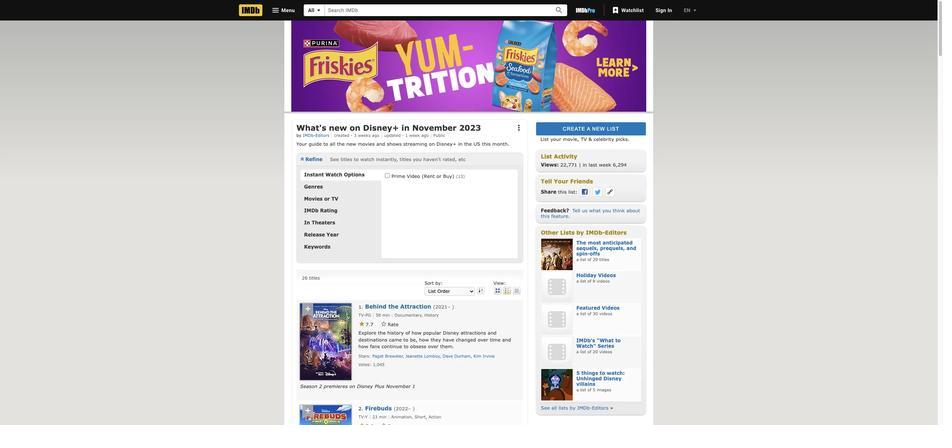 Task type: vqa. For each thing, say whether or not it's contained in the screenshot.
Week
yes



Task type: describe. For each thing, give the bounding box(es) containing it.
1 inside what's new on disney+ in november 2023 by imdb-editors | created - 3 weeks ago | updated - 1 week ago | public your guide to all the new movies and shows streaming on disney+ in the us this month.
[[405, 133, 408, 138]]

created
[[334, 133, 349, 138]]

november inside what's new on disney+ in november 2023 by imdb-editors | created - 3 weeks ago | updated - 1 week ago | public your guide to all the new movies and shows streaming on disney+ in the us this month.
[[412, 123, 457, 132]]

list inside the holiday videos a list of 8 videos
[[580, 278, 586, 283]]

titles up 'prime'
[[400, 156, 411, 162]]

| left public
[[430, 133, 432, 138]]

spin-
[[577, 251, 590, 256]]

20
[[593, 349, 598, 354]]

menu image
[[271, 6, 280, 15]]

to left watch
[[354, 156, 359, 162]]

season 2 premieres on disney plus november 1
[[300, 383, 415, 389]]

5 things to watch: unhinged disney villains link
[[577, 370, 625, 387]]

behind the attraction link
[[365, 303, 431, 310]]

stars:
[[359, 354, 371, 358]]

celebrity
[[594, 136, 614, 142]]

share
[[541, 189, 557, 195]]

see all lists by imdb-editors link
[[541, 405, 609, 411]]

click to add to watchlist image
[[301, 303, 315, 317]]

compact view image
[[513, 287, 521, 294]]

list:
[[569, 189, 578, 195]]

the down created
[[337, 141, 345, 147]]

paget
[[372, 354, 384, 358]]

about
[[627, 208, 640, 213]]

other
[[541, 229, 559, 236]]

1 vertical spatial editors
[[605, 229, 627, 236]]

and inside the most anticipated sequels, prequels, and spin-offs a list of 29 titles
[[627, 245, 637, 251]]

create
[[563, 126, 586, 132]]

videos for holiday
[[597, 278, 610, 283]]

3 , from the left
[[471, 354, 472, 358]]

feature.
[[551, 213, 570, 219]]

none field inside all search box
[[325, 5, 547, 16]]

to inside 'imdb's "what to watch" series a list of 20 videos'
[[615, 337, 621, 343]]

to left be,
[[404, 337, 408, 342]]

29
[[593, 257, 598, 262]]

series
[[598, 343, 614, 349]]

all button
[[304, 4, 325, 16]]

be,
[[410, 337, 418, 342]]

think
[[613, 208, 625, 213]]

0 horizontal spatial or
[[324, 196, 330, 202]]

short,
[[415, 414, 427, 419]]

| left 58
[[373, 312, 374, 317]]

y
[[365, 414, 368, 419]]

of inside 'imdb's "what to watch" series a list of 20 videos'
[[588, 349, 592, 354]]

lists
[[560, 229, 575, 236]]

titles up options
[[341, 156, 352, 162]]

unhinged
[[577, 375, 602, 381]]

plus
[[375, 383, 384, 389]]

and right time
[[502, 337, 511, 342]]

prime video (rent or buy) (13)
[[392, 173, 465, 179]]

most
[[588, 240, 601, 246]]

(13)
[[456, 174, 465, 179]]

click to add to watchlist image
[[301, 405, 315, 419]]

explore the history of how popular disney attractions and destinations came to be, how they have changed over time and how fans continue to obsess over them.
[[359, 330, 511, 349]]

watchlist button
[[608, 4, 650, 17]]

new inside button
[[592, 126, 605, 132]]

1 vertical spatial on
[[429, 141, 435, 147]]

2. firebuds (2022– ) tv-y | 23 min | animation, short, action
[[359, 405, 441, 419]]

1 horizontal spatial or
[[437, 173, 442, 179]]

came
[[389, 337, 402, 342]]

guide
[[309, 141, 322, 147]]

1 horizontal spatial over
[[478, 337, 488, 342]]

featured videos a list of 30 videos
[[577, 305, 620, 316]]

0 vertical spatial how
[[412, 330, 422, 336]]

the left us
[[464, 141, 472, 147]]

jeanette
[[406, 354, 423, 358]]

menu
[[282, 7, 295, 13]]

continue
[[382, 343, 402, 349]]

your inside what's new on disney+ in november 2023 by imdb-editors | created - 3 weeks ago | updated - 1 week ago | public your guide to all the new movies and shows streaming on disney+ in the us this month.
[[297, 141, 307, 147]]

of inside featured videos a list of 30 videos
[[588, 311, 592, 316]]

you inside the "tell us what you think about this feature."
[[603, 208, 611, 213]]

0 vertical spatial on
[[350, 123, 361, 132]]

1 vertical spatial over
[[428, 343, 439, 349]]

have
[[443, 337, 454, 342]]

things
[[582, 370, 598, 376]]

views:
[[541, 162, 559, 168]]

other lists by imdb-editors
[[541, 229, 627, 236]]

options
[[344, 172, 365, 177]]

sort by:
[[425, 280, 443, 286]]

min inside 1. behind the attraction (2021– ) tv-pg | 58 min | documentary, history
[[382, 312, 390, 317]]

watch
[[360, 156, 375, 162]]

videos for holiday videos
[[598, 272, 616, 278]]

1 horizontal spatial your
[[554, 178, 569, 184]]

watchlist
[[622, 7, 644, 13]]

2.
[[359, 405, 363, 411]]

list inside featured videos a list of 30 videos
[[580, 311, 586, 316]]

firebuds image
[[300, 405, 351, 425]]

holiday videos link
[[577, 272, 616, 278]]

activity
[[554, 153, 577, 160]]

0 horizontal spatial disney
[[357, 383, 373, 389]]

villains
[[577, 381, 596, 387]]

the most anticipated sequels, prequels, and spin-offs link
[[577, 240, 637, 256]]

us
[[582, 208, 588, 213]]

disney inside the explore the history of how popular disney attractions and destinations came to be, how they have changed over time and how fans continue to obsess over them.
[[443, 330, 459, 336]]

weeks
[[358, 133, 371, 138]]

| right the y
[[369, 414, 371, 419]]

watch
[[326, 172, 342, 177]]

movies
[[304, 196, 323, 202]]

1 horizontal spatial 1
[[412, 383, 415, 389]]

and up time
[[488, 330, 497, 336]]

of inside the holiday videos a list of 8 videos
[[588, 278, 592, 283]]

list inside 'imdb's "what to watch" series a list of 20 videos'
[[580, 349, 586, 354]]

| inside list activity views: 22,771 | in last week 6,294
[[579, 162, 581, 168]]

tell us what you think about this feature. link
[[541, 208, 640, 219]]

anticipated
[[603, 240, 633, 246]]

firebuds
[[365, 405, 392, 411]]

22,771
[[560, 162, 577, 168]]

they
[[431, 337, 441, 342]]

movies or tv
[[304, 196, 338, 202]]

new down "3"
[[346, 141, 356, 147]]

kim irvine link
[[474, 354, 495, 358]]

) inside 1. behind the attraction (2021– ) tv-pg | 58 min | documentary, history
[[452, 304, 454, 310]]

month.
[[492, 141, 510, 147]]

list image image for featured videos
[[541, 304, 573, 335]]

imdb
[[304, 208, 319, 214]]

to inside '5 things to watch: unhinged disney villains a list of 5 images'
[[600, 370, 605, 376]]

tell for your
[[541, 178, 552, 184]]

5 things to watch: unhinged disney villains a list of 5 images
[[577, 370, 625, 392]]

2 vertical spatial on
[[349, 383, 355, 389]]

| left created
[[331, 133, 333, 138]]

&
[[589, 136, 592, 142]]

home image
[[239, 4, 262, 16]]

| left animation,
[[388, 414, 390, 419]]

new up created
[[329, 123, 347, 132]]

animation,
[[391, 414, 413, 419]]

1 vertical spatial tv
[[332, 196, 338, 202]]

0 vertical spatial you
[[413, 156, 422, 162]]

8
[[593, 278, 596, 283]]

lomboy
[[424, 354, 440, 358]]

a inside the holiday videos a list of 8 videos
[[577, 278, 579, 283]]

2 ago from the left
[[421, 133, 429, 138]]

them.
[[440, 343, 454, 349]]

2023
[[459, 123, 481, 132]]

disney inside '5 things to watch: unhinged disney villains a list of 5 images'
[[604, 375, 622, 381]]

list inside '5 things to watch: unhinged disney villains a list of 5 images'
[[580, 387, 586, 392]]

explore
[[359, 330, 376, 336]]

see all lists by imdb-editors »
[[541, 405, 613, 411]]

tv- inside 1. behind the attraction (2021– ) tv-pg | 58 min | documentary, history
[[359, 312, 366, 317]]

sequels,
[[577, 245, 599, 251]]

genres
[[304, 184, 323, 189]]

videos for featured
[[600, 311, 612, 316]]

0 vertical spatial in
[[402, 123, 410, 132]]

haven't
[[423, 156, 441, 162]]

images
[[597, 387, 611, 392]]

en button
[[678, 4, 700, 17]]

your
[[551, 136, 561, 142]]

All search field
[[304, 4, 567, 16]]

(2021–
[[433, 304, 451, 310]]

2 horizontal spatial by
[[577, 229, 584, 236]]

0 vertical spatial disney+
[[363, 123, 399, 132]]

videos for featured videos
[[602, 305, 620, 311]]

2 vertical spatial how
[[359, 343, 368, 349]]

sign
[[656, 7, 666, 13]]

grid view image
[[494, 287, 502, 294]]



Task type: locate. For each thing, give the bounding box(es) containing it.
2 vertical spatial editors
[[592, 405, 609, 411]]

attraction
[[400, 303, 431, 310]]

0 vertical spatial over
[[478, 337, 488, 342]]

1 vertical spatial disney+
[[437, 141, 457, 147]]

0 vertical spatial )
[[452, 304, 454, 310]]

1 vertical spatial see
[[541, 405, 550, 411]]

list image image down the other
[[541, 239, 573, 270]]

1 vertical spatial you
[[603, 208, 611, 213]]

videos inside featured videos a list of 30 videos
[[602, 305, 620, 311]]

5 list image image from the top
[[541, 369, 573, 400]]

1 vertical spatial )
[[413, 405, 415, 411]]

in
[[402, 123, 410, 132], [458, 141, 463, 147], [583, 162, 587, 168]]

disney up images
[[604, 375, 622, 381]]

how
[[412, 330, 422, 336], [419, 337, 429, 342], [359, 343, 368, 349]]

new up celebrity
[[592, 126, 605, 132]]

1 horizontal spatial ago
[[421, 133, 429, 138]]

submit search image
[[555, 6, 564, 15]]

"what
[[597, 337, 614, 343]]

videos down featured videos link
[[600, 311, 612, 316]]

0 horizontal spatial 5
[[577, 370, 580, 376]]

to
[[323, 141, 328, 147], [354, 156, 359, 162], [404, 337, 408, 342], [615, 337, 621, 343], [404, 343, 409, 349], [600, 370, 605, 376]]

of inside '5 things to watch: unhinged disney villains a list of 5 images'
[[588, 387, 592, 392]]

26
[[302, 275, 308, 281]]

0 horizontal spatial tv
[[332, 196, 338, 202]]

attractions
[[461, 330, 486, 336]]

the up destinations
[[378, 330, 386, 336]]

1 vertical spatial how
[[419, 337, 429, 342]]

tv up rating on the left of the page
[[332, 196, 338, 202]]

- left "3"
[[351, 133, 353, 138]]

all
[[330, 141, 335, 147], [552, 405, 557, 411]]

list inside list activity views: 22,771 | in last week 6,294
[[541, 153, 552, 160]]

min right 23
[[379, 414, 387, 419]]

1 horizontal spatial disney+
[[437, 141, 457, 147]]

shows
[[387, 141, 402, 147]]

detail view image
[[503, 287, 511, 294]]

see for see titles to watch instantly, titles you haven't rated, etc
[[330, 156, 339, 162]]

2 , from the left
[[440, 354, 441, 358]]

in inside button
[[668, 7, 672, 13]]

by right lists
[[570, 405, 576, 411]]

list image image for the most anticipated sequels, prequels, and spin-offs
[[541, 239, 573, 270]]

list inside button
[[607, 126, 619, 132]]

1 vertical spatial disney
[[604, 375, 622, 381]]

how up obsess
[[419, 337, 429, 342]]

etc
[[459, 156, 466, 162]]

0 horizontal spatial disney+
[[363, 123, 399, 132]]

votes:
[[359, 362, 372, 367]]

and left shows
[[376, 141, 385, 147]]

imdb's "what to watch" series a list of 20 videos
[[577, 337, 621, 354]]

a inside the most anticipated sequels, prequels, and spin-offs a list of 29 titles
[[577, 257, 579, 262]]

release
[[304, 232, 325, 238]]

holiday
[[577, 272, 597, 278]]

your left guide
[[297, 141, 307, 147]]

videos inside the holiday videos a list of 8 videos
[[597, 278, 610, 283]]

movie,
[[563, 136, 579, 142]]

your up the share this list:
[[554, 178, 569, 184]]

videos inside 'imdb's "what to watch" series a list of 20 videos'
[[600, 349, 612, 354]]

| up rate
[[391, 312, 393, 317]]

titles right the 26 at the bottom left
[[309, 275, 320, 281]]

0 vertical spatial 5
[[577, 370, 580, 376]]

disney up have
[[443, 330, 459, 336]]

min right 58
[[382, 312, 390, 317]]

0 horizontal spatial tell
[[541, 178, 552, 184]]

3 list image image from the top
[[541, 304, 573, 335]]

,
[[403, 354, 404, 358], [440, 354, 441, 358], [471, 354, 472, 358]]

23
[[372, 414, 378, 419]]

list down featured
[[580, 311, 586, 316]]

videos down holiday videos link
[[597, 278, 610, 283]]

None field
[[325, 5, 547, 16]]

of inside the most anticipated sequels, prequels, and spin-offs a list of 29 titles
[[588, 257, 592, 262]]

the inside 1. behind the attraction (2021– ) tv-pg | 58 min | documentary, history
[[388, 303, 399, 310]]

| left updated
[[381, 133, 383, 138]]

all
[[308, 7, 315, 13]]

1 vertical spatial in
[[458, 141, 463, 147]]

1 vertical spatial tv-
[[359, 414, 365, 419]]

list image image for imdb's "what to watch" series
[[541, 336, 573, 368]]

0 horizontal spatial in
[[402, 123, 410, 132]]

5 left "things"
[[577, 370, 580, 376]]

disney
[[443, 330, 459, 336], [604, 375, 622, 381], [357, 383, 373, 389]]

keywords
[[304, 244, 331, 250]]

6,294
[[613, 162, 627, 168]]

0 horizontal spatial you
[[413, 156, 422, 162]]

to inside what's new on disney+ in november 2023 by imdb-editors | created - 3 weeks ago | updated - 1 week ago | public your guide to all the new movies and shows streaming on disney+ in the us this month.
[[323, 141, 328, 147]]

of inside the explore the history of how popular disney attractions and destinations came to be, how they have changed over time and how fans continue to obsess over them.
[[406, 330, 410, 336]]

list down spin-
[[580, 257, 586, 262]]

1 vertical spatial november
[[386, 383, 411, 389]]

by
[[297, 133, 301, 138], [577, 229, 584, 236], [570, 405, 576, 411]]

0 horizontal spatial -
[[351, 133, 353, 138]]

tell for us
[[573, 208, 580, 213]]

2 vertical spatial videos
[[600, 349, 612, 354]]

editors up anticipated
[[605, 229, 627, 236]]

0 vertical spatial 1
[[405, 133, 408, 138]]

you right what
[[603, 208, 611, 213]]

list up views:
[[541, 153, 552, 160]]

0 vertical spatial videos
[[597, 278, 610, 283]]

videos down series
[[600, 349, 612, 354]]

the right behind
[[388, 303, 399, 310]]

1.
[[359, 304, 363, 310]]

week inside list activity views: 22,771 | in last week 6,294
[[599, 162, 611, 168]]

see titles to watch instantly, titles you haven't rated, etc
[[330, 156, 466, 162]]

november right plus
[[386, 383, 411, 389]]

2 - from the left
[[402, 133, 404, 138]]

editors up guide
[[315, 133, 330, 138]]

durham
[[454, 354, 471, 358]]

how up stars:
[[359, 343, 368, 349]]

on right premieres
[[349, 383, 355, 389]]

featured videos link
[[577, 305, 620, 311]]

updated
[[384, 133, 401, 138]]

tv- inside 2. firebuds (2022– ) tv-y | 23 min | animation, short, action
[[359, 414, 365, 419]]

of up be,
[[406, 330, 410, 336]]

0 vertical spatial tv
[[581, 136, 587, 142]]

instant watch options
[[304, 172, 365, 177]]

list image image
[[541, 239, 573, 270], [541, 271, 573, 303], [541, 304, 573, 335], [541, 336, 573, 368], [541, 369, 573, 400]]

1 horizontal spatial disney
[[443, 330, 459, 336]]

list image image left "watch""
[[541, 336, 573, 368]]

list for activity
[[541, 153, 552, 160]]

2 horizontal spatial this
[[558, 189, 567, 195]]

list down "watch""
[[580, 349, 586, 354]]

list inside the most anticipated sequels, prequels, and spin-offs a list of 29 titles
[[580, 257, 586, 262]]

a down spin-
[[577, 257, 579, 262]]

history
[[425, 312, 439, 317]]

documentary,
[[395, 312, 423, 317]]

by down what's
[[297, 133, 301, 138]]

a down featured
[[577, 311, 579, 316]]

1 horizontal spatial 5
[[593, 387, 596, 392]]

over
[[478, 337, 488, 342], [428, 343, 439, 349]]

of left 29
[[588, 257, 592, 262]]

or left buy)
[[437, 173, 442, 179]]

arrow drop down image
[[691, 6, 700, 15]]

1 horizontal spatial this
[[541, 213, 550, 219]]

1 horizontal spatial tv
[[581, 136, 587, 142]]

a inside featured videos a list of 30 videos
[[577, 311, 579, 316]]

popular
[[423, 330, 441, 336]]

prequels,
[[600, 245, 625, 251]]

of down villains
[[588, 387, 592, 392]]

to right guide
[[323, 141, 328, 147]]

0 vertical spatial videos
[[598, 272, 616, 278]]

november up public
[[412, 123, 457, 132]]

to right "what
[[615, 337, 621, 343]]

1. behind the attraction (2021– ) tv-pg | 58 min | documentary, history
[[359, 303, 454, 317]]

see left lists
[[541, 405, 550, 411]]

0 horizontal spatial november
[[386, 383, 411, 389]]

1 vertical spatial week
[[599, 162, 611, 168]]

rating
[[320, 208, 338, 214]]

over down attractions
[[478, 337, 488, 342]]

1 horizontal spatial week
[[599, 162, 611, 168]]

videos right holiday
[[598, 272, 616, 278]]

1 vertical spatial your
[[554, 178, 569, 184]]

list image image up lists
[[541, 369, 573, 400]]

titles right 29
[[600, 257, 609, 262]]

streaming
[[403, 141, 427, 147]]

list image image left featured
[[541, 304, 573, 335]]

list image image for 5 things to watch: unhinged disney villains
[[541, 369, 573, 400]]

how up be,
[[412, 330, 422, 336]]

1 horizontal spatial in
[[668, 7, 672, 13]]

what's
[[297, 123, 326, 132]]

week inside what's new on disney+ in november 2023 by imdb-editors | created - 3 weeks ago | updated - 1 week ago | public your guide to all the new movies and shows streaming on disney+ in the us this month.
[[409, 133, 420, 138]]

picks.
[[616, 136, 630, 142]]

1 vertical spatial list
[[541, 153, 552, 160]]

1 up streaming
[[405, 133, 408, 138]]

2 horizontal spatial ,
[[471, 354, 472, 358]]

disney left plus
[[357, 383, 373, 389]]

titles inside the most anticipated sequels, prequels, and spin-offs a list of 29 titles
[[600, 257, 609, 262]]

ascending order image
[[477, 287, 485, 294]]

and right prequels,
[[627, 245, 637, 251]]

watchlist image
[[611, 6, 620, 15]]

0 vertical spatial list
[[541, 136, 549, 142]]

1 horizontal spatial tell
[[573, 208, 580, 213]]

Search IMDb text field
[[325, 5, 547, 16]]

0 vertical spatial editors
[[315, 133, 330, 138]]

see up instant watch options
[[330, 156, 339, 162]]

list image image for holiday videos
[[541, 271, 573, 303]]

1 vertical spatial videos
[[602, 305, 620, 311]]

1 horizontal spatial by
[[570, 405, 576, 411]]

0 horizontal spatial ago
[[372, 133, 380, 138]]

theaters
[[312, 220, 335, 226]]

of left 8
[[588, 278, 592, 283]]

you left haven't
[[413, 156, 422, 162]]

week right last
[[599, 162, 611, 168]]

this inside the "tell us what you think about this feature."
[[541, 213, 550, 219]]

premieres
[[324, 383, 348, 389]]

what
[[589, 208, 601, 213]]

tv
[[581, 136, 587, 142], [332, 196, 338, 202]]

rate
[[388, 321, 399, 327]]

1 vertical spatial min
[[379, 414, 387, 419]]

videos inside featured videos a list of 30 videos
[[600, 311, 612, 316]]

disney+ down public
[[437, 141, 457, 147]]

tell inside the "tell us what you think about this feature."
[[573, 208, 580, 213]]

1 vertical spatial or
[[324, 196, 330, 202]]

all inside what's new on disney+ in november 2023 by imdb-editors | created - 3 weeks ago | updated - 1 week ago | public your guide to all the new movies and shows streaming on disney+ in the us this month.
[[330, 141, 335, 147]]

on down public
[[429, 141, 435, 147]]

tv- down 1.
[[359, 312, 366, 317]]

) up short,
[[413, 405, 415, 411]]

0 horizontal spatial ,
[[403, 354, 404, 358]]

buy)
[[443, 173, 454, 179]]

0 horizontal spatial all
[[330, 141, 335, 147]]

1 vertical spatial all
[[552, 405, 557, 411]]

the inside the explore the history of how popular disney attractions and destinations came to be, how they have changed over time and how fans continue to obsess over them.
[[378, 330, 386, 336]]

to left obsess
[[404, 343, 409, 349]]

1 vertical spatial in
[[304, 220, 310, 226]]

0 vertical spatial min
[[382, 312, 390, 317]]

7.7
[[366, 321, 374, 327]]

0 vertical spatial this
[[482, 141, 491, 147]]

imdb- inside what's new on disney+ in november 2023 by imdb-editors | created - 3 weeks ago | updated - 1 week ago | public your guide to all the new movies and shows streaming on disney+ in the us this month.
[[303, 133, 315, 138]]

0 horizontal spatial week
[[409, 133, 420, 138]]

share this list:
[[541, 189, 578, 195]]

list
[[607, 126, 619, 132], [580, 257, 586, 262], [580, 278, 586, 283], [580, 311, 586, 316], [580, 349, 586, 354], [580, 387, 586, 392]]

1 horizontal spatial you
[[603, 208, 611, 213]]

, left jeanette
[[403, 354, 404, 358]]

this inside what's new on disney+ in november 2023 by imdb-editors | created - 3 weeks ago | updated - 1 week ago | public your guide to all the new movies and shows streaming on disney+ in the us this month.
[[482, 141, 491, 147]]

instant
[[304, 172, 324, 177]]

imdb- up most
[[586, 229, 605, 236]]

1 horizontal spatial all
[[552, 405, 557, 411]]

2 vertical spatial by
[[570, 405, 576, 411]]

1 , from the left
[[403, 354, 404, 358]]

videos
[[597, 278, 610, 283], [600, 311, 612, 316], [600, 349, 612, 354]]

imdb- right lists
[[577, 405, 592, 411]]

1 vertical spatial this
[[558, 189, 567, 195]]

a inside '5 things to watch: unhinged disney villains a list of 5 images'
[[577, 387, 579, 392]]

0 vertical spatial november
[[412, 123, 457, 132]]

0 horizontal spatial by
[[297, 133, 301, 138]]

0 horizontal spatial your
[[297, 141, 307, 147]]

- right updated
[[402, 133, 404, 138]]

1 horizontal spatial see
[[541, 405, 550, 411]]

featured
[[577, 305, 600, 311]]

a down villains
[[577, 387, 579, 392]]

imdb-
[[303, 133, 315, 138], [586, 229, 605, 236], [577, 405, 592, 411]]

2 vertical spatial in
[[583, 162, 587, 168]]

and inside what's new on disney+ in november 2023 by imdb-editors | created - 3 weeks ago | updated - 1 week ago | public your guide to all the new movies and shows streaming on disney+ in the us this month.
[[376, 141, 385, 147]]

watch"
[[577, 343, 596, 349]]

instantly,
[[376, 156, 398, 162]]

this left "list:"
[[558, 189, 567, 195]]

imdb's
[[577, 337, 595, 343]]

in left last
[[583, 162, 587, 168]]

2 vertical spatial imdb-
[[577, 405, 592, 411]]

editors left '»'
[[592, 405, 609, 411]]

) inside 2. firebuds (2022– ) tv-y | 23 min | animation, short, action
[[413, 405, 415, 411]]

0 vertical spatial all
[[330, 141, 335, 147]]

list up celebrity
[[607, 126, 619, 132]]

video
[[407, 173, 420, 179]]

)
[[452, 304, 454, 310], [413, 405, 415, 411]]

0 vertical spatial disney
[[443, 330, 459, 336]]

in
[[668, 7, 672, 13], [304, 220, 310, 226]]

menu button
[[265, 4, 301, 16]]

tv-
[[359, 312, 366, 317], [359, 414, 365, 419]]

0 vertical spatial in
[[668, 7, 672, 13]]

2 tv- from the top
[[359, 414, 365, 419]]

list for your
[[541, 136, 549, 142]]

of left 20
[[588, 349, 592, 354]]

prime
[[392, 173, 405, 179]]

destinations
[[359, 337, 387, 342]]

imdb-editors link
[[303, 133, 330, 138]]

2 vertical spatial this
[[541, 213, 550, 219]]

a inside create a new list button
[[587, 126, 591, 132]]

1 horizontal spatial -
[[402, 133, 404, 138]]

1 vertical spatial imdb-
[[586, 229, 605, 236]]

sign in button
[[650, 4, 678, 17]]

see for see all lists by imdb-editors »
[[541, 405, 550, 411]]

(rent
[[422, 173, 435, 179]]

disney+
[[363, 123, 399, 132], [437, 141, 457, 147]]

1 - from the left
[[351, 133, 353, 138]]

tv- down 2.
[[359, 414, 365, 419]]

1 vertical spatial 1
[[412, 383, 415, 389]]

paget brewster link
[[372, 354, 403, 358]]

0 horizontal spatial in
[[304, 220, 310, 226]]

this right us
[[482, 141, 491, 147]]

1 tv- from the top
[[359, 312, 366, 317]]

in down the imdb
[[304, 220, 310, 226]]

0 vertical spatial your
[[297, 141, 307, 147]]

0 vertical spatial week
[[409, 133, 420, 138]]

by inside what's new on disney+ in november 2023 by imdb-editors | created - 3 weeks ago | updated - 1 week ago | public your guide to all the new movies and shows streaming on disney+ in the us this month.
[[297, 133, 301, 138]]

0 vertical spatial imdb-
[[303, 133, 315, 138]]

videos inside the holiday videos a list of 8 videos
[[598, 272, 616, 278]]

by:
[[435, 280, 443, 286]]

behind the attraction image
[[300, 303, 351, 380]]

0 horizontal spatial this
[[482, 141, 491, 147]]

editors inside what's new on disney+ in november 2023 by imdb-editors | created - 3 weeks ago | updated - 1 week ago | public your guide to all the new movies and shows streaming on disney+ in the us this month.
[[315, 133, 330, 138]]

0 vertical spatial or
[[437, 173, 442, 179]]

all left lists
[[552, 405, 557, 411]]

2 list image image from the top
[[541, 271, 573, 303]]

1 ago from the left
[[372, 133, 380, 138]]

4 list image image from the top
[[541, 336, 573, 368]]

kim
[[474, 354, 482, 358]]

november
[[412, 123, 457, 132], [386, 383, 411, 389]]

) right (2021–
[[452, 304, 454, 310]]

1 up 2. firebuds (2022– ) tv-y | 23 min | animation, short, action on the bottom left of page
[[412, 383, 415, 389]]

| right 22,771
[[579, 162, 581, 168]]

1 list image image from the top
[[541, 239, 573, 270]]

and
[[376, 141, 385, 147], [627, 245, 637, 251], [488, 330, 497, 336], [502, 337, 511, 342]]

1 vertical spatial 5
[[593, 387, 596, 392]]

0 horizontal spatial )
[[413, 405, 415, 411]]

in inside list activity views: 22,771 | in last week 6,294
[[583, 162, 587, 168]]

, left kim
[[471, 354, 472, 358]]

0 horizontal spatial over
[[428, 343, 439, 349]]

week up streaming
[[409, 133, 420, 138]]

arrow drop down image
[[315, 6, 323, 15]]

list left 'your'
[[541, 136, 549, 142]]

1 horizontal spatial in
[[458, 141, 463, 147]]

, left dave
[[440, 354, 441, 358]]

list down villains
[[580, 387, 586, 392]]

this left feature.
[[541, 213, 550, 219]]

0 vertical spatial tell
[[541, 178, 552, 184]]

changed
[[456, 337, 476, 342]]

this
[[482, 141, 491, 147], [558, 189, 567, 195], [541, 213, 550, 219]]

min inside 2. firebuds (2022– ) tv-y | 23 min | animation, short, action
[[379, 414, 387, 419]]

titles
[[341, 156, 352, 162], [400, 156, 411, 162], [600, 257, 609, 262], [309, 275, 320, 281]]

last
[[589, 162, 597, 168]]

you
[[413, 156, 422, 162], [603, 208, 611, 213]]

firebuds link
[[365, 405, 392, 411]]

1 vertical spatial tell
[[573, 208, 580, 213]]

tell us what you think about this feature.
[[541, 208, 640, 219]]

of down featured
[[588, 311, 592, 316]]

0 vertical spatial see
[[330, 156, 339, 162]]

None checkbox
[[385, 173, 390, 178]]

in up "etc"
[[458, 141, 463, 147]]

imdb's "what to watch" series link
[[577, 337, 621, 349]]

list down holiday
[[580, 278, 586, 283]]

tv left &
[[581, 136, 587, 142]]

1 horizontal spatial )
[[452, 304, 454, 310]]

1 vertical spatial by
[[577, 229, 584, 236]]

a inside 'imdb's "what to watch" series a list of 20 videos'
[[577, 349, 579, 354]]



